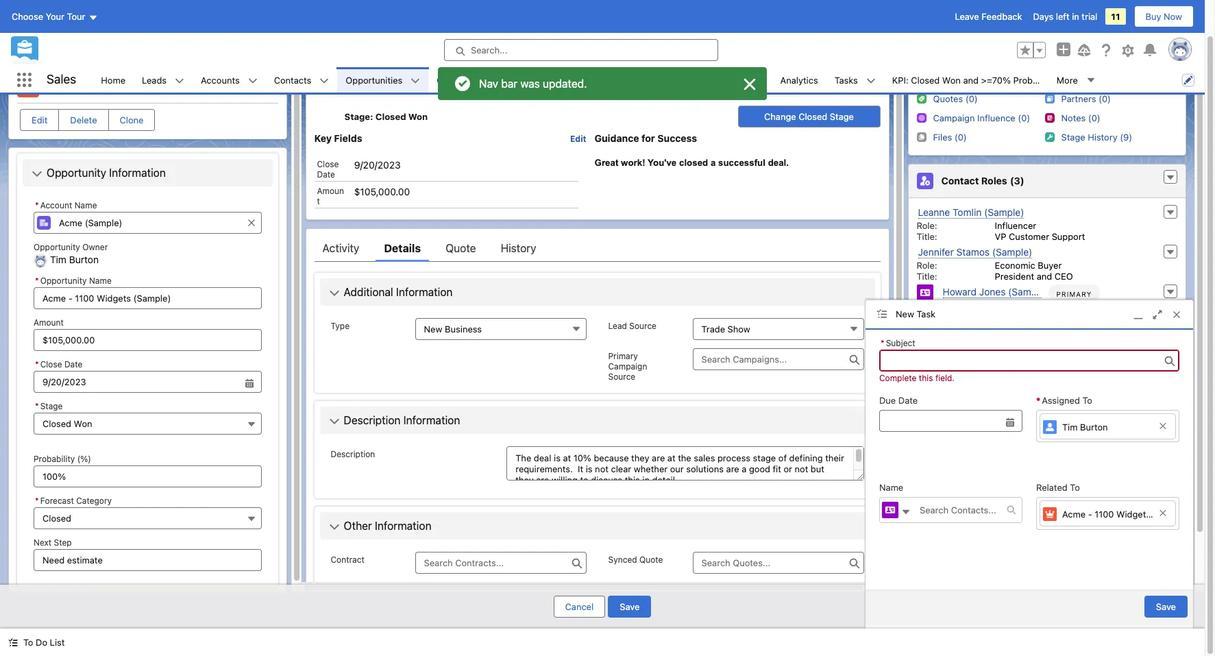 Task type: describe. For each thing, give the bounding box(es) containing it.
0 horizontal spatial buyer
[[995, 315, 1019, 326]]

closed up quotes image
[[911, 74, 940, 85]]

(sample) for jennifer stamos (sample)
[[993, 246, 1033, 258]]

campaign influence image
[[917, 113, 927, 122]]

more button
[[1049, 67, 1105, 93]]

Forecast Category, Closed button
[[34, 508, 262, 530]]

won for stage : closed won
[[409, 111, 428, 122]]

business
[[445, 323, 482, 334]]

leads link
[[134, 67, 175, 93]]

0 vertical spatial close
[[317, 159, 339, 169]]

details link
[[384, 234, 421, 262]]

home link
[[93, 67, 134, 93]]

view
[[1031, 339, 1051, 350]]

1100 inside new task dialog
[[1095, 509, 1115, 520]]

list
[[50, 637, 65, 648]]

0 vertical spatial quote
[[446, 242, 476, 254]]

0 horizontal spatial -
[[84, 78, 89, 93]]

was
[[521, 77, 540, 90]]

contact for contact roles (3)
[[942, 175, 979, 187]]

0 horizontal spatial acme - 1100 widgets (sample)
[[47, 78, 229, 93]]

tasks list item
[[827, 67, 884, 93]]

* for *
[[1037, 395, 1041, 406]]

$105,000.00
[[354, 186, 410, 197]]

kpi: closed won and >=70% prob opptys
[[893, 74, 1066, 85]]

Contract text field
[[415, 552, 587, 574]]

closed inside * forecast category closed
[[43, 513, 71, 524]]

you've
[[648, 158, 677, 168]]

type
[[331, 321, 350, 331]]

cancel
[[565, 601, 594, 612]]

decision maker
[[995, 304, 1059, 315]]

other information button
[[323, 515, 873, 537]]

do
[[36, 637, 47, 648]]

edit inside 'button'
[[32, 115, 48, 125]]

roles
[[982, 175, 1008, 187]]

text default image inside opportunities list item
[[411, 76, 421, 86]]

activity link
[[323, 234, 360, 262]]

contact image
[[917, 285, 934, 301]]

burton
[[1081, 421, 1109, 432]]

change
[[765, 111, 797, 122]]

0 horizontal spatial save button
[[608, 596, 652, 618]]

won inside list
[[943, 74, 961, 85]]

Synced Quote text field
[[693, 552, 864, 574]]

leanne tomlin (sample) link
[[918, 206, 1025, 219]]

1 vertical spatial date
[[64, 360, 83, 370]]

great work! you've closed a successful deal.
[[595, 158, 789, 168]]

and inside contact roles element
[[1037, 271, 1053, 282]]

contact for contact roles (3)
[[934, 74, 967, 85]]

acme - 1100 widgets (sample) link
[[1040, 501, 1191, 526]]

text default image inside accounts list item
[[248, 76, 258, 86]]

work!
[[621, 158, 646, 168]]

calendar
[[437, 74, 474, 85]]

source inside "primary campaign source"
[[609, 371, 636, 382]]

change closed stage button
[[738, 106, 881, 128]]

0 vertical spatial and
[[964, 74, 979, 85]]

acme - 1100 widgets (sample) inside new task dialog
[[1063, 509, 1191, 520]]

Stage, Closed Won button
[[34, 413, 262, 435]]

jones
[[980, 286, 1006, 298]]

t
[[317, 196, 320, 206]]

closed
[[680, 158, 708, 168]]

amount
[[34, 318, 64, 328]]

primary
[[609, 351, 638, 361]]

all
[[1054, 339, 1064, 350]]

text default image inside other information dropdown button
[[329, 522, 340, 533]]

text default image inside the additional information dropdown button
[[329, 288, 340, 299]]

left
[[1056, 11, 1070, 22]]

opportunity for opportunity owner
[[34, 242, 80, 252]]

leanne tomlin (sample)
[[918, 206, 1025, 218]]

accounts list item
[[193, 67, 266, 93]]

save button inside new task dialog
[[1145, 596, 1188, 618]]

0 horizontal spatial 1100
[[92, 78, 120, 93]]

to do list
[[23, 637, 65, 648]]

nav bar was updated.
[[479, 77, 587, 90]]

* subject
[[881, 338, 916, 348]]

home
[[101, 74, 126, 85]]

buy now button
[[1135, 5, 1194, 27]]

new task
[[896, 309, 936, 320]]

updated.
[[543, 77, 587, 90]]

3 title: from the top
[[917, 315, 938, 326]]

accounts
[[201, 74, 240, 85]]

closed inside button
[[799, 111, 828, 122]]

choose your tour button
[[11, 5, 98, 27]]

files (0) link
[[934, 132, 967, 143]]

amoun t
[[317, 186, 344, 206]]

leave feedback
[[955, 11, 1023, 22]]

information for additional information
[[396, 286, 453, 298]]

save inside new task dialog
[[1157, 601, 1177, 612]]

quote inside details tab panel
[[640, 555, 663, 565]]

contact roles (3) link
[[934, 74, 1006, 86]]

date for close date
[[317, 169, 335, 179]]

campaign inside details tab panel
[[609, 361, 648, 371]]

deal.
[[768, 158, 789, 168]]

title: for jennifer stamos (sample)
[[917, 271, 938, 282]]

economic buyer
[[995, 260, 1062, 271]]

new for new business
[[424, 323, 443, 334]]

details tab panel
[[314, 262, 881, 656]]

opportunities
[[346, 74, 403, 85]]

sales
[[47, 72, 76, 87]]

Probability (%) text field
[[34, 466, 262, 488]]

(sample) for leanne tomlin (sample)
[[985, 206, 1025, 218]]

analytics link
[[772, 67, 827, 93]]

lead source
[[609, 321, 657, 331]]

economic
[[995, 260, 1036, 271]]

campaign influence (0)
[[934, 112, 1031, 123]]

Name text field
[[912, 498, 1007, 523]]

additional information button
[[323, 281, 873, 303]]

Type button
[[415, 318, 587, 340]]

calendar list item
[[429, 67, 500, 93]]

to for assigned to
[[1083, 395, 1093, 406]]

customer
[[1009, 231, 1050, 242]]

search... button
[[444, 39, 719, 61]]

to do list button
[[0, 629, 73, 656]]

stage inside stage history (9) link
[[1062, 132, 1086, 143]]

days
[[1034, 11, 1054, 22]]

reports
[[650, 74, 682, 85]]

partners image
[[1045, 94, 1055, 103]]

text default image inside leads "list item"
[[175, 76, 185, 86]]

description information
[[344, 414, 460, 426]]

leads list item
[[134, 67, 193, 93]]

* opportunity name
[[35, 276, 112, 286]]

widgets inside new task dialog
[[1117, 509, 1151, 520]]

ceo
[[1055, 271, 1074, 282]]

closed right the :
[[376, 111, 406, 122]]

* for * forecast category closed
[[35, 496, 39, 506]]

calendar link
[[429, 67, 482, 93]]

view all
[[1031, 339, 1064, 350]]

opportunity information
[[47, 167, 166, 179]]

president
[[995, 271, 1035, 282]]

name for * account name
[[75, 200, 97, 211]]

delete button
[[59, 109, 109, 131]]

quotes list item
[[708, 67, 772, 93]]

contact roles (3)
[[942, 175, 1025, 187]]

0 horizontal spatial widgets
[[123, 78, 172, 93]]

Primary Campaign Source text field
[[693, 348, 864, 370]]

text default image inside to do list "button"
[[8, 638, 18, 647]]

2 vertical spatial opportunity
[[40, 276, 87, 286]]

list containing home
[[93, 67, 1205, 93]]

trade show
[[702, 323, 751, 334]]

(3)
[[1011, 175, 1025, 187]]

successful
[[719, 158, 766, 168]]

(sample) inside new task dialog
[[1154, 509, 1191, 520]]

next step
[[34, 538, 72, 548]]

trade
[[702, 323, 725, 334]]

contacts link
[[266, 67, 320, 93]]

primary campaign source
[[609, 351, 648, 382]]

owner
[[82, 242, 108, 252]]



Task type: vqa. For each thing, say whether or not it's contained in the screenshot.
Logins
no



Task type: locate. For each thing, give the bounding box(es) containing it.
new
[[896, 309, 915, 320], [424, 323, 443, 334]]

2 vertical spatial role:
[[917, 304, 938, 315]]

date up * stage closed won
[[64, 360, 83, 370]]

1 horizontal spatial to
[[1071, 482, 1081, 493]]

due date
[[880, 395, 918, 406]]

(sample) inside 'link'
[[985, 206, 1025, 218]]

0 horizontal spatial text default image
[[320, 76, 329, 86]]

search...
[[471, 45, 508, 56]]

2 vertical spatial won
[[74, 419, 92, 430]]

stage down notes (0) link
[[1062, 132, 1086, 143]]

date right due
[[899, 395, 918, 406]]

9/20/2023
[[354, 159, 401, 171]]

1 vertical spatial to
[[1071, 482, 1081, 493]]

role: down jennifer
[[917, 260, 938, 271]]

opportunities list item
[[338, 67, 429, 93]]

0 vertical spatial acme
[[47, 78, 81, 93]]

2 horizontal spatial to
[[1083, 395, 1093, 406]]

name inside new task dialog
[[880, 482, 904, 493]]

great
[[595, 158, 619, 168]]

notes (0) link
[[1062, 112, 1101, 124]]

title: up contact icon
[[917, 271, 938, 282]]

name up contacts icon
[[880, 482, 904, 493]]

1 vertical spatial and
[[1037, 271, 1053, 282]]

1 vertical spatial group
[[34, 357, 262, 393]]

acme right the opportunity 'icon'
[[47, 78, 81, 93]]

howard
[[943, 286, 977, 298]]

group
[[1018, 42, 1046, 58], [34, 357, 262, 393]]

* inside * stage closed won
[[35, 401, 39, 412]]

1 vertical spatial buyer
[[995, 315, 1019, 326]]

0 vertical spatial (0)
[[985, 375, 1000, 387]]

* for * subject
[[881, 338, 885, 348]]

1 horizontal spatial buyer
[[1038, 260, 1062, 271]]

feedback
[[982, 11, 1023, 22]]

to right assigned
[[1083, 395, 1093, 406]]

0 vertical spatial campaign
[[934, 112, 975, 123]]

2 title: from the top
[[917, 271, 938, 282]]

Acme (Sample) text field
[[34, 212, 262, 234]]

text default image
[[1087, 75, 1096, 85], [320, 76, 329, 86], [1166, 373, 1176, 383]]

1 title: from the top
[[917, 231, 938, 242]]

1 role: from the top
[[917, 220, 938, 231]]

1 horizontal spatial quote
[[640, 555, 663, 565]]

0 horizontal spatial campaign
[[609, 361, 648, 371]]

1 horizontal spatial save
[[1157, 601, 1177, 612]]

opportunity inside dropdown button
[[47, 167, 106, 179]]

1 horizontal spatial 1100
[[1095, 509, 1115, 520]]

0 horizontal spatial and
[[964, 74, 979, 85]]

0 horizontal spatial to
[[23, 637, 33, 648]]

description information button
[[323, 409, 873, 431]]

additional
[[344, 286, 393, 298]]

won for * stage closed won
[[74, 419, 92, 430]]

1 vertical spatial contact
[[942, 175, 979, 187]]

quote right synced
[[640, 555, 663, 565]]

edit down the opportunity 'icon'
[[32, 115, 48, 125]]

change closed stage
[[765, 111, 854, 122]]

2 horizontal spatial date
[[899, 395, 918, 406]]

due
[[880, 395, 896, 406]]

text default image inside more popup button
[[1087, 75, 1096, 85]]

1 horizontal spatial widgets
[[1117, 509, 1151, 520]]

1 vertical spatial new
[[424, 323, 443, 334]]

1 vertical spatial -
[[1089, 509, 1093, 520]]

text default image inside 'tasks' list item
[[867, 76, 876, 86]]

won up (%) at the bottom left of page
[[74, 419, 92, 430]]

step
[[54, 538, 72, 548]]

* down * close date on the left bottom of page
[[35, 401, 39, 412]]

decision
[[995, 304, 1031, 315]]

this
[[919, 373, 934, 383]]

1 vertical spatial campaign
[[609, 361, 648, 371]]

forecasts
[[509, 74, 549, 85]]

1 vertical spatial title:
[[917, 271, 938, 282]]

0 vertical spatial acme - 1100 widgets (sample)
[[47, 78, 229, 93]]

1 vertical spatial source
[[609, 371, 636, 382]]

1 horizontal spatial edit
[[570, 134, 587, 144]]

contacts image
[[882, 502, 899, 518]]

contact roles element
[[908, 164, 1187, 356]]

0 vertical spatial buyer
[[1038, 260, 1062, 271]]

widgets
[[123, 78, 172, 93], [1117, 509, 1151, 520]]

description for description
[[331, 449, 375, 459]]

title: up jennifer
[[917, 231, 938, 242]]

information
[[109, 167, 166, 179], [396, 286, 453, 298], [404, 414, 460, 426], [375, 520, 432, 532]]

to for related to
[[1071, 482, 1081, 493]]

1 vertical spatial widgets
[[1117, 509, 1151, 520]]

tour
[[67, 11, 85, 22]]

cancel button
[[554, 596, 606, 618]]

None text field
[[34, 288, 262, 310], [34, 371, 262, 393], [880, 410, 1023, 432], [34, 288, 262, 310], [34, 371, 262, 393], [880, 410, 1023, 432]]

tim
[[1063, 421, 1078, 432]]

to left the do at bottom left
[[23, 637, 33, 648]]

1 horizontal spatial text default image
[[1087, 75, 1096, 85]]

buyer down the vp customer support
[[1038, 260, 1062, 271]]

Lead Source button
[[693, 318, 864, 340]]

files element
[[908, 492, 1187, 588]]

information for other information
[[375, 520, 432, 532]]

1 vertical spatial acme - 1100 widgets (sample)
[[1063, 509, 1191, 520]]

0 vertical spatial contact
[[934, 74, 967, 85]]

1 horizontal spatial group
[[1018, 42, 1046, 58]]

buy now
[[1146, 11, 1183, 22]]

text default image
[[175, 76, 185, 86], [248, 76, 258, 86], [411, 76, 421, 86], [867, 76, 876, 86], [32, 169, 43, 180], [1166, 173, 1176, 183], [329, 288, 340, 299], [1166, 416, 1176, 425], [1166, 501, 1176, 510], [1007, 505, 1017, 515], [902, 507, 911, 517], [329, 522, 340, 533], [8, 638, 18, 647]]

* inside * forecast category closed
[[35, 496, 39, 506]]

files image
[[917, 132, 927, 142]]

1 horizontal spatial and
[[1037, 271, 1053, 282]]

2 horizontal spatial text default image
[[1166, 373, 1176, 383]]

0 vertical spatial opportunity
[[47, 167, 106, 179]]

edit left "guidance"
[[570, 134, 587, 144]]

to
[[1083, 395, 1093, 406], [1071, 482, 1081, 493], [23, 637, 33, 648]]

1 vertical spatial 1100
[[1095, 509, 1115, 520]]

closed inside * stage closed won
[[43, 419, 71, 430]]

0 horizontal spatial acme
[[47, 78, 81, 93]]

source right lead
[[630, 321, 657, 331]]

1 horizontal spatial campaign
[[934, 112, 975, 123]]

description inside dropdown button
[[344, 414, 401, 426]]

0 horizontal spatial new
[[424, 323, 443, 334]]

role: down contact icon
[[917, 304, 938, 315]]

information for description information
[[404, 414, 460, 426]]

Description text field
[[507, 446, 864, 481]]

edit button
[[20, 109, 59, 131]]

1 horizontal spatial acme
[[1063, 509, 1086, 520]]

campaign down lead source
[[609, 361, 648, 371]]

stage inside * stage closed won
[[40, 401, 63, 412]]

2 vertical spatial date
[[899, 395, 918, 406]]

contacts
[[274, 74, 312, 85]]

to inside "button"
[[23, 637, 33, 648]]

large image
[[742, 76, 758, 93]]

opportunity for opportunity information
[[47, 167, 106, 179]]

tim burton link
[[1040, 414, 1177, 439]]

1 horizontal spatial won
[[409, 111, 428, 122]]

stage down * close date on the left bottom of page
[[40, 401, 63, 412]]

stage up the fields
[[345, 111, 370, 122]]

0 vertical spatial widgets
[[123, 78, 172, 93]]

information for opportunity information
[[109, 167, 166, 179]]

* left 'forecast' at the left of page
[[35, 496, 39, 506]]

date
[[317, 169, 335, 179], [64, 360, 83, 370], [899, 395, 918, 406]]

tasks link
[[827, 67, 867, 93]]

opportunity image
[[17, 75, 39, 97]]

won right the :
[[409, 111, 428, 122]]

source
[[630, 321, 657, 331], [609, 371, 636, 382]]

0 horizontal spatial won
[[74, 419, 92, 430]]

1 vertical spatial (0)
[[967, 503, 981, 514]]

list
[[93, 67, 1205, 93]]

files
[[942, 503, 964, 514]]

(0) inside files element
[[967, 503, 981, 514]]

0 vertical spatial to
[[1083, 395, 1093, 406]]

related
[[1037, 482, 1068, 493]]

your
[[46, 11, 64, 22]]

contacts list item
[[266, 67, 338, 93]]

a
[[711, 158, 716, 168]]

notes (0)
[[1062, 112, 1101, 123]]

show
[[728, 323, 751, 334]]

Next Step text field
[[34, 550, 262, 572]]

0 vertical spatial title:
[[917, 231, 938, 242]]

(0) right files
[[967, 503, 981, 514]]

None text field
[[880, 349, 1180, 371]]

* for * stage closed won
[[35, 401, 39, 412]]

clone button
[[108, 109, 155, 131]]

contact up the tomlin
[[942, 175, 979, 187]]

1 vertical spatial description
[[331, 449, 375, 459]]

>=70%
[[982, 74, 1011, 85]]

tab list
[[314, 234, 881, 262]]

- inside new task dialog
[[1089, 509, 1093, 520]]

name down owner
[[89, 276, 112, 286]]

(sample) for howard jones (sample)
[[1009, 286, 1049, 298]]

text default image inside files element
[[1166, 501, 1176, 510]]

1 vertical spatial opportunity
[[34, 242, 80, 252]]

0 vertical spatial name
[[75, 200, 97, 211]]

role: down the leanne
[[917, 220, 938, 231]]

new inside button
[[424, 323, 443, 334]]

additional information
[[344, 286, 453, 298]]

text default image inside opportunity information dropdown button
[[32, 169, 43, 180]]

analytics
[[781, 74, 819, 85]]

(0) for files (0)
[[967, 503, 981, 514]]

stage inside the change closed stage button
[[830, 111, 854, 122]]

1 horizontal spatial close
[[317, 159, 339, 169]]

new left task
[[896, 309, 915, 320]]

0 vertical spatial edit
[[32, 115, 48, 125]]

role: for jennifer stamos (sample)
[[917, 260, 938, 271]]

0 horizontal spatial date
[[64, 360, 83, 370]]

1 vertical spatial edit
[[570, 134, 587, 144]]

0 horizontal spatial (0)
[[967, 503, 981, 514]]

opportunity up "* opportunity name"
[[34, 242, 80, 252]]

:
[[370, 111, 373, 122]]

source down primary
[[609, 371, 636, 382]]

-
[[84, 78, 89, 93], [1089, 509, 1093, 520]]

(sample)
[[175, 78, 229, 93], [985, 206, 1025, 218], [993, 246, 1033, 258], [1009, 286, 1049, 298], [1154, 509, 1191, 520]]

acme down related to
[[1063, 509, 1086, 520]]

new left business
[[424, 323, 443, 334]]

next
[[34, 538, 52, 548]]

Amount text field
[[34, 329, 262, 351]]

0 vertical spatial group
[[1018, 42, 1046, 58]]

group up "prob"
[[1018, 42, 1046, 58]]

notes image
[[1045, 113, 1055, 122]]

probability
[[34, 454, 75, 465]]

delete
[[70, 115, 97, 125]]

close
[[317, 159, 339, 169], [40, 360, 62, 370]]

leave
[[955, 11, 980, 22]]

campaign down quotes (0) link
[[934, 112, 975, 123]]

path options list box
[[345, 73, 881, 95]]

name
[[75, 200, 97, 211], [89, 276, 112, 286], [880, 482, 904, 493]]

choose
[[12, 11, 43, 22]]

1 horizontal spatial date
[[317, 169, 335, 179]]

new business
[[424, 323, 482, 334]]

quotes image
[[917, 94, 927, 103]]

key
[[314, 132, 332, 144]]

* left subject
[[881, 338, 885, 348]]

jennifer
[[918, 246, 954, 258]]

* stage closed won
[[35, 401, 92, 430]]

1 vertical spatial won
[[409, 111, 428, 122]]

amoun
[[317, 186, 344, 196]]

group containing *
[[34, 357, 262, 393]]

2 vertical spatial to
[[23, 637, 33, 648]]

more
[[1057, 74, 1078, 85]]

close down key in the left of the page
[[317, 159, 339, 169]]

opportunities link
[[338, 67, 411, 93]]

trial
[[1082, 11, 1098, 22]]

history link
[[501, 234, 537, 262]]

1 vertical spatial name
[[89, 276, 112, 286]]

group down amount text box
[[34, 357, 262, 393]]

stage history (9) link
[[1062, 132, 1133, 143]]

2 vertical spatial name
[[880, 482, 904, 493]]

quote left the history "link"
[[446, 242, 476, 254]]

quote
[[446, 242, 476, 254], [640, 555, 663, 565]]

category
[[76, 496, 112, 506]]

0 horizontal spatial save
[[620, 601, 640, 612]]

* account name
[[35, 200, 97, 211]]

buyer down howard jones (sample) link
[[995, 315, 1019, 326]]

(0) for partners (0)
[[985, 375, 1000, 387]]

leanne
[[918, 206, 951, 218]]

2 vertical spatial title:
[[917, 315, 938, 326]]

0 vertical spatial role:
[[917, 220, 938, 231]]

1 vertical spatial acme
[[1063, 509, 1086, 520]]

new inside dialog
[[896, 309, 915, 320]]

date inside close date
[[317, 169, 335, 179]]

0 horizontal spatial close
[[40, 360, 62, 370]]

opptys
[[1036, 74, 1066, 85]]

* for * opportunity name
[[35, 276, 39, 286]]

0 vertical spatial won
[[943, 74, 961, 85]]

0 horizontal spatial edit
[[32, 115, 48, 125]]

* left account
[[35, 200, 39, 211]]

close down amount
[[40, 360, 62, 370]]

2 horizontal spatial won
[[943, 74, 961, 85]]

(0) right the partners
[[985, 375, 1000, 387]]

1 horizontal spatial acme - 1100 widgets (sample)
[[1063, 509, 1191, 520]]

closed right change
[[799, 111, 828, 122]]

acme inside new task dialog
[[1063, 509, 1086, 520]]

leave feedback link
[[955, 11, 1023, 22]]

1 horizontal spatial (0)
[[985, 375, 1000, 387]]

history
[[501, 242, 537, 254]]

won inside * stage closed won
[[74, 419, 92, 430]]

title: for leanne tomlin (sample)
[[917, 231, 938, 242]]

days left in trial
[[1034, 11, 1098, 22]]

date for due date
[[899, 395, 918, 406]]

0 vertical spatial 1100
[[92, 78, 120, 93]]

partners (0)
[[1062, 93, 1111, 104]]

assigned to
[[1042, 395, 1093, 406]]

text default image inside contacts list item
[[320, 76, 329, 86]]

1 vertical spatial close
[[40, 360, 62, 370]]

dashboards list item
[[557, 67, 641, 93]]

acme - 1100 widgets (sample)
[[47, 78, 229, 93], [1063, 509, 1191, 520]]

tab list containing activity
[[314, 234, 881, 262]]

* left assigned
[[1037, 395, 1041, 406]]

1 horizontal spatial new
[[896, 309, 915, 320]]

date up amoun
[[317, 169, 335, 179]]

won up quotes (0)
[[943, 74, 961, 85]]

opportunity down opportunity owner
[[40, 276, 87, 286]]

1 vertical spatial role:
[[917, 260, 938, 271]]

new task dialog
[[865, 300, 1194, 629]]

name for * opportunity name
[[89, 276, 112, 286]]

0 vertical spatial description
[[344, 414, 401, 426]]

closed up probability
[[43, 419, 71, 430]]

0 horizontal spatial group
[[34, 357, 262, 393]]

to right related
[[1071, 482, 1081, 493]]

new for new task
[[896, 309, 915, 320]]

3 role: from the top
[[917, 304, 938, 315]]

stage down tasks
[[830, 111, 854, 122]]

closed down 'forecast' at the left of page
[[43, 513, 71, 524]]

success
[[658, 132, 697, 144]]

0 vertical spatial new
[[896, 309, 915, 320]]

quotes
[[716, 74, 746, 85]]

title: down contact icon
[[917, 315, 938, 326]]

0 horizontal spatial quote
[[446, 242, 476, 254]]

vp customer support
[[995, 231, 1086, 242]]

* for * account name
[[35, 200, 39, 211]]

1 horizontal spatial save button
[[1145, 596, 1188, 618]]

contact up quotes (0)
[[934, 74, 967, 85]]

* up amount
[[35, 276, 39, 286]]

* down amount
[[35, 360, 39, 370]]

* for * close date
[[35, 360, 39, 370]]

success alert dialog
[[438, 67, 767, 100]]

0 vertical spatial source
[[630, 321, 657, 331]]

role: for leanne tomlin (sample)
[[917, 220, 938, 231]]

name right account
[[75, 200, 97, 211]]

reports list item
[[641, 67, 708, 93]]

contact roles image
[[917, 74, 927, 84]]

0 vertical spatial date
[[317, 169, 335, 179]]

buy
[[1146, 11, 1162, 22]]

1 horizontal spatial -
[[1089, 509, 1093, 520]]

stamos
[[957, 246, 990, 258]]

* forecast category closed
[[35, 496, 112, 524]]

2 role: from the top
[[917, 260, 938, 271]]

jennifer stamos (sample) link
[[918, 246, 1033, 259]]

date inside new task dialog
[[899, 395, 918, 406]]

stage history image
[[1045, 132, 1055, 142]]

description for description information
[[344, 414, 401, 426]]

opportunity up * account name
[[47, 167, 106, 179]]

save button
[[1145, 596, 1188, 618], [608, 596, 652, 618]]

1 vertical spatial quote
[[640, 555, 663, 565]]

0 vertical spatial -
[[84, 78, 89, 93]]



